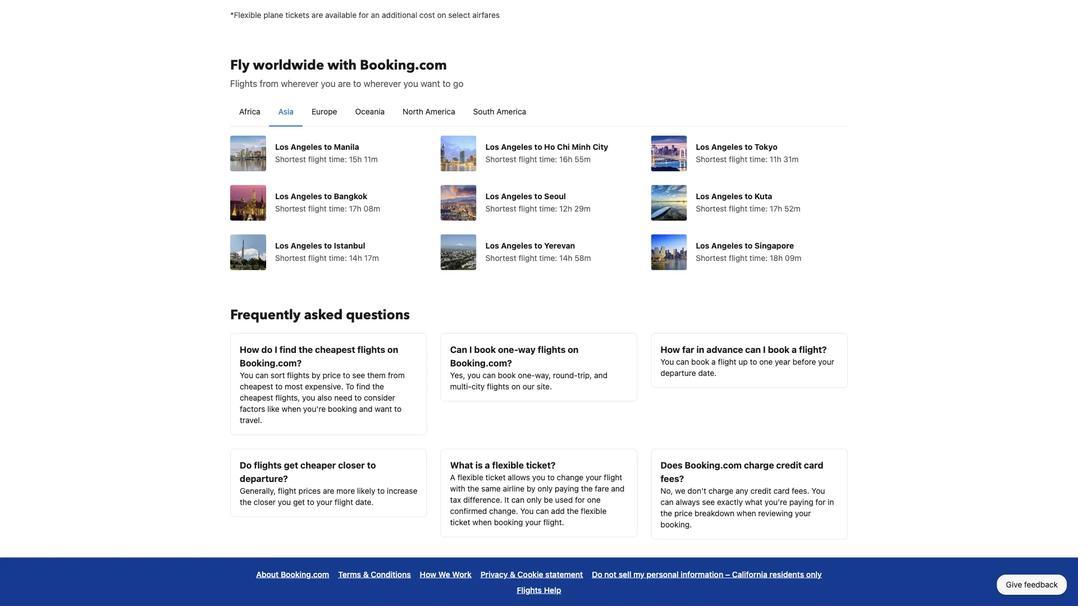 Task type: describe. For each thing, give the bounding box(es) containing it.
book left "way,"
[[498, 371, 516, 380]]

58m
[[575, 254, 591, 263]]

flights up them
[[358, 345, 385, 355]]

to inside the los angeles to manila shortest flight time: 15h 11m
[[324, 142, 332, 152]]

kuta
[[755, 192, 773, 201]]

north america button
[[394, 97, 464, 126]]

minh
[[572, 142, 591, 152]]

departure?
[[240, 474, 288, 485]]

0 vertical spatial one-
[[498, 345, 518, 355]]

14h for 17m
[[349, 254, 362, 263]]

not
[[605, 570, 617, 580]]

and inside what is a flexible ticket? a flexible ticket allows you to change your flight with the same airline by only paying the fare and tax difference. it can only be used for one confirmed change. you can add the flexible ticket when booking your flight.
[[611, 485, 625, 494]]

far
[[682, 345, 695, 355]]

1 horizontal spatial card
[[804, 460, 824, 471]]

the inside 'do flights get cheaper closer to departure? generally, flight prices are more likely to increase the closer you get to your flight date.'
[[240, 498, 252, 507]]

our
[[523, 382, 535, 392]]

istanbul
[[334, 241, 365, 251]]

shortest for los angeles to istanbul shortest flight time: 14h 17m
[[275, 254, 306, 263]]

paying inside what is a flexible ticket? a flexible ticket allows you to change your flight with the same airline by only paying the fare and tax difference. it can only be used for one confirmed change. you can add the flexible ticket when booking your flight.
[[555, 485, 579, 494]]

to inside los angeles to kuta shortest flight time: 17h 52m
[[745, 192, 753, 201]]

a inside what is a flexible ticket? a flexible ticket allows you to change your flight with the same airline by only paying the fare and tax difference. it can only be used for one confirmed change. you can add the flexible ticket when booking your flight.
[[485, 460, 490, 471]]

date. inside 'do flights get cheaper closer to departure? generally, flight prices are more likely to increase the closer you get to your flight date.'
[[355, 498, 374, 507]]

for inside what is a flexible ticket? a flexible ticket allows you to change your flight with the same airline by only paying the fare and tax difference. it can only be used for one confirmed change. you can add the flexible ticket when booking your flight.
[[575, 496, 585, 505]]

flight inside los angeles to seoul shortest flight time: 12h 29m
[[519, 204, 537, 213]]

los for los angeles to ho chi minh city shortest flight time: 16h 55m
[[486, 142, 499, 152]]

same
[[482, 485, 501, 494]]

to inside los angeles to istanbul shortest flight time: 14h 17m
[[324, 241, 332, 251]]

questions
[[346, 306, 410, 325]]

is
[[476, 460, 483, 471]]

14h for 58m
[[560, 254, 573, 263]]

are inside fly worldwide with booking.com flights from wherever you are to wherever you want to go
[[338, 78, 351, 89]]

europe button
[[303, 97, 346, 126]]

you inside how far in advance can i book a flight? you can book a flight up to one year before your departure date.
[[661, 358, 674, 367]]

flight inside the los angeles to manila shortest flight time: 15h 11m
[[308, 155, 327, 164]]

do
[[262, 345, 273, 355]]

to down prices
[[307, 498, 315, 507]]

angeles for istanbul
[[291, 241, 322, 251]]

before
[[793, 358, 817, 367]]

you inside what is a flexible ticket? a flexible ticket allows you to change your flight with the same airline by only paying the fare and tax difference. it can only be used for one confirmed change. you can add the flexible ticket when booking your flight.
[[532, 473, 546, 483]]

flight inside los angeles to kuta shortest flight time: 17h 52m
[[729, 204, 748, 213]]

feedback
[[1025, 581, 1058, 590]]

you inside does booking.com charge credit card fees? no, we don't charge any credit card fees. you can always see exactly what you're paying for in the price breakdown when reviewing your booking.
[[812, 487, 825, 496]]

south
[[473, 107, 495, 116]]

can inside can i book one-way flights on booking.com? yes, you can book one-way, round-trip, and multi-city flights on our site.
[[483, 371, 496, 380]]

2 vertical spatial flexible
[[581, 507, 607, 516]]

booking inside what is a flexible ticket? a flexible ticket allows you to change your flight with the same airline by only paying the fare and tax difference. it can only be used for one confirmed change. you can add the flexible ticket when booking your flight.
[[494, 518, 523, 528]]

when inside what is a flexible ticket? a flexible ticket allows you to change your flight with the same airline by only paying the fare and tax difference. it can only be used for one confirmed change. you can add the flexible ticket when booking your flight.
[[473, 518, 492, 528]]

to up to on the left bottom of page
[[343, 371, 350, 380]]

when inside how do i find the cheapest flights on booking.com? you can sort flights by price to see them from cheapest to most expensive. to find the cheapest flights, you also need to consider factors like when you're booking and want to travel.
[[282, 405, 301, 414]]

time: inside los angeles to ho chi minh city shortest flight time: 16h 55m
[[539, 155, 558, 164]]

1 vertical spatial find
[[356, 382, 370, 392]]

yes,
[[450, 371, 465, 380]]

can right it
[[512, 496, 525, 505]]

with inside what is a flexible ticket? a flexible ticket allows you to change your flight with the same airline by only paying the fare and tax difference. it can only be used for one confirmed change. you can add the flexible ticket when booking your flight.
[[450, 485, 466, 494]]

america for north america
[[426, 107, 455, 116]]

to down consider at the left of page
[[394, 405, 402, 414]]

see inside does booking.com charge credit card fees? no, we don't charge any credit card fees. you can always see exactly what you're paying for in the price breakdown when reviewing your booking.
[[702, 498, 715, 507]]

book right can on the bottom left of page
[[474, 345, 496, 355]]

to inside what is a flexible ticket? a flexible ticket allows you to change your flight with the same airline by only paying the fare and tax difference. it can only be used for one confirmed change. you can add the flexible ticket when booking your flight.
[[548, 473, 555, 483]]

shortest for los angeles to kuta shortest flight time: 17h 52m
[[696, 204, 727, 213]]

statement
[[546, 570, 583, 580]]

go
[[453, 78, 464, 89]]

0 horizontal spatial for
[[359, 10, 369, 20]]

0 vertical spatial get
[[284, 460, 298, 471]]

your inside 'do flights get cheaper closer to departure? generally, flight prices are more likely to increase the closer you get to your flight date.'
[[317, 498, 333, 507]]

can inside how do i find the cheapest flights on booking.com? you can sort flights by price to see them from cheapest to most expensive. to find the cheapest flights, you also need to consider factors like when you're booking and want to travel.
[[255, 371, 269, 380]]

los angeles to istanbul image
[[230, 235, 266, 271]]

time: for los angeles to kuta shortest flight time: 17h 52m
[[750, 204, 768, 213]]

my
[[634, 570, 645, 580]]

you inside how do i find the cheapest flights on booking.com? you can sort flights by price to see them from cheapest to most expensive. to find the cheapest flights, you also need to consider factors like when you're booking and want to travel.
[[302, 394, 315, 403]]

do for not
[[592, 570, 603, 580]]

0 vertical spatial a
[[792, 345, 797, 355]]

shortest for los angeles to singapore shortest flight time: 18h 09m
[[696, 254, 727, 263]]

tax
[[450, 496, 461, 505]]

bangkok
[[334, 192, 368, 201]]

book down far on the right bottom of the page
[[692, 358, 710, 367]]

1 vertical spatial get
[[293, 498, 305, 507]]

for inside does booking.com charge credit card fees? no, we don't charge any credit card fees. you can always see exactly what you're paying for in the price breakdown when reviewing your booking.
[[816, 498, 826, 507]]

work
[[452, 570, 472, 580]]

you inside how do i find the cheapest flights on booking.com? you can sort flights by price to see them from cheapest to most expensive. to find the cheapest flights, you also need to consider factors like when you're booking and want to travel.
[[240, 371, 253, 380]]

2 wherever from the left
[[364, 78, 401, 89]]

need
[[334, 394, 352, 403]]

0 horizontal spatial card
[[774, 487, 790, 496]]

los for los angeles to istanbul shortest flight time: 14h 17m
[[275, 241, 289, 251]]

don't
[[688, 487, 707, 496]]

sort
[[271, 371, 285, 380]]

tickets
[[286, 10, 310, 20]]

los for los angeles to singapore shortest flight time: 18h 09m
[[696, 241, 710, 251]]

18h
[[770, 254, 783, 263]]

shortest for los angeles to seoul shortest flight time: 12h 29m
[[486, 204, 517, 213]]

africa button
[[230, 97, 270, 126]]

angeles for seoul
[[501, 192, 533, 201]]

when inside does booking.com charge credit card fees? no, we don't charge any credit card fees. you can always see exactly what you're paying for in the price breakdown when reviewing your booking.
[[737, 509, 756, 519]]

conditions
[[371, 570, 411, 580]]

booking.com inside fly worldwide with booking.com flights from wherever you are to wherever you want to go
[[360, 56, 447, 75]]

the inside does booking.com charge credit card fees? no, we don't charge any credit card fees. you can always see exactly what you're paying for in the price breakdown when reviewing your booking.
[[661, 509, 673, 519]]

2 vertical spatial cheapest
[[240, 394, 273, 403]]

you inside what is a flexible ticket? a flexible ticket allows you to change your flight with the same airline by only paying the fare and tax difference. it can only be used for one confirmed change. you can add the flexible ticket when booking your flight.
[[521, 507, 534, 516]]

0 vertical spatial credit
[[777, 460, 802, 471]]

we
[[675, 487, 686, 496]]

on left our
[[512, 382, 521, 392]]

flights inside 'do flights get cheaper closer to departure? generally, flight prices are more likely to increase the closer you get to your flight date.'
[[254, 460, 282, 471]]

likely
[[357, 487, 375, 496]]

los angeles to singapore image
[[651, 235, 687, 271]]

privacy & cookie statement
[[481, 570, 583, 580]]

17m
[[364, 254, 379, 263]]

up
[[739, 358, 748, 367]]

0 vertical spatial ticket
[[486, 473, 506, 483]]

tokyo
[[755, 142, 778, 152]]

time: for los angeles to manila shortest flight time: 15h 11m
[[329, 155, 347, 164]]

can down be
[[536, 507, 549, 516]]

in inside how far in advance can i book a flight? you can book a flight up to one year before your departure date.
[[697, 345, 705, 355]]

angeles for ho
[[501, 142, 533, 152]]

your inside how far in advance can i book a flight? you can book a flight up to one year before your departure date.
[[819, 358, 835, 367]]

1 wherever from the left
[[281, 78, 319, 89]]

you inside can i book one-way flights on booking.com? yes, you can book one-way, round-trip, and multi-city flights on our site.
[[468, 371, 481, 380]]

want inside how do i find the cheapest flights on booking.com? you can sort flights by price to see them from cheapest to most expensive. to find the cheapest flights, you also need to consider factors like when you're booking and want to travel.
[[375, 405, 392, 414]]

los angeles to seoul image
[[441, 185, 477, 221]]

to inside how far in advance can i book a flight? you can book a flight up to one year before your departure date.
[[750, 358, 758, 367]]

los for los angeles to tokyo shortest flight time: 11h 31m
[[696, 142, 710, 152]]

on right cost
[[437, 10, 446, 20]]

los for los angeles to manila shortest flight time: 15h 11m
[[275, 142, 289, 152]]

reviewing
[[759, 509, 793, 519]]

how we work
[[420, 570, 472, 580]]

breakdown
[[695, 509, 735, 519]]

way
[[518, 345, 536, 355]]

the down frequently asked questions on the left bottom
[[299, 345, 313, 355]]

los angeles to tokyo image
[[651, 136, 687, 172]]

1 horizontal spatial flights
[[517, 586, 542, 595]]

0 vertical spatial cheapest
[[315, 345, 355, 355]]

terms & conditions
[[338, 570, 411, 580]]

*flexible
[[230, 10, 261, 20]]

to right the likely
[[378, 487, 385, 496]]

do not sell my personal information – california residents only
[[592, 570, 822, 580]]

i inside how do i find the cheapest flights on booking.com? you can sort flights by price to see them from cheapest to most expensive. to find the cheapest flights, you also need to consider factors like when you're booking and want to travel.
[[275, 345, 277, 355]]

we
[[439, 570, 450, 580]]

south america button
[[464, 97, 535, 126]]

time: for los angeles to seoul shortest flight time: 12h 29m
[[539, 204, 558, 213]]

0 vertical spatial flexible
[[492, 460, 524, 471]]

i inside how far in advance can i book a flight? you can book a flight up to one year before your departure date.
[[763, 345, 766, 355]]

you're
[[303, 405, 326, 414]]

you're
[[765, 498, 788, 507]]

flight left prices
[[278, 487, 297, 496]]

flights right way
[[538, 345, 566, 355]]

to
[[346, 382, 354, 392]]

used
[[555, 496, 573, 505]]

los angeles to singapore shortest flight time: 18h 09m
[[696, 241, 802, 263]]

chi
[[557, 142, 570, 152]]

to left 'go'
[[443, 78, 451, 89]]

only inside do not sell my personal information – california residents only link
[[807, 570, 822, 580]]

price inside does booking.com charge credit card fees? no, we don't charge any credit card fees. you can always see exactly what you're paying for in the price breakdown when reviewing your booking.
[[675, 509, 693, 519]]

flight inside los angeles to tokyo shortest flight time: 11h 31m
[[729, 155, 748, 164]]

los for los angeles to yerevan shortest flight time: 14h 58m
[[486, 241, 499, 251]]

fare
[[595, 485, 609, 494]]

about booking.com
[[256, 570, 329, 580]]

with inside fly worldwide with booking.com flights from wherever you are to wherever you want to go
[[328, 56, 357, 75]]

los for los angeles to seoul shortest flight time: 12h 29m
[[486, 192, 499, 201]]

flight inside how far in advance can i book a flight? you can book a flight up to one year before your departure date.
[[718, 358, 737, 367]]

to inside los angeles to tokyo shortest flight time: 11h 31m
[[745, 142, 753, 152]]

from inside how do i find the cheapest flights on booking.com? you can sort flights by price to see them from cheapest to most expensive. to find the cheapest flights, you also need to consider factors like when you're booking and want to travel.
[[388, 371, 405, 380]]

fly
[[230, 56, 250, 75]]

booking.com for about
[[281, 570, 329, 580]]

los for los angeles to bangkok shortest flight time: 17h 08m
[[275, 192, 289, 201]]

by inside what is a flexible ticket? a flexible ticket allows you to change your flight with the same airline by only paying the fare and tax difference. it can only be used for one confirmed change. you can add the flexible ticket when booking your flight.
[[527, 485, 536, 494]]

1 vertical spatial cheapest
[[240, 382, 273, 392]]

california
[[732, 570, 768, 580]]

europe
[[312, 107, 337, 116]]

los angeles to tokyo shortest flight time: 11h 31m
[[696, 142, 799, 164]]

on inside how do i find the cheapest flights on booking.com? you can sort flights by price to see them from cheapest to most expensive. to find the cheapest flights, you also need to consider factors like when you're booking and want to travel.
[[388, 345, 398, 355]]

personal
[[647, 570, 679, 580]]

16h
[[560, 155, 573, 164]]

are inside 'do flights get cheaper closer to departure? generally, flight prices are more likely to increase the closer you get to your flight date.'
[[323, 487, 334, 496]]

flight inside los angeles to singapore shortest flight time: 18h 09m
[[729, 254, 748, 263]]

ho
[[544, 142, 555, 152]]

asked
[[304, 306, 343, 325]]

does
[[661, 460, 683, 471]]

17h for 08m
[[349, 204, 362, 213]]

more
[[337, 487, 355, 496]]

cheaper
[[301, 460, 336, 471]]

flight inside what is a flexible ticket? a flexible ticket allows you to change your flight with the same airline by only paying the fare and tax difference. it can only be used for one confirmed change. you can add the flexible ticket when booking your flight.
[[604, 473, 623, 483]]

one inside how far in advance can i book a flight? you can book a flight up to one year before your departure date.
[[760, 358, 773, 367]]

& for privacy
[[510, 570, 516, 580]]

11h
[[770, 155, 782, 164]]

multi-
[[450, 382, 472, 392]]

change.
[[489, 507, 518, 516]]

to down sort
[[275, 382, 283, 392]]

31m
[[784, 155, 799, 164]]

angeles for singapore
[[712, 241, 743, 251]]

shortest for los angeles to yerevan shortest flight time: 14h 58m
[[486, 254, 517, 263]]

i inside can i book one-way flights on booking.com? yes, you can book one-way, round-trip, and multi-city flights on our site.
[[470, 345, 472, 355]]

flight inside the los angeles to bangkok shortest flight time: 17h 08m
[[308, 204, 327, 213]]

los angeles to manila shortest flight time: 15h 11m
[[275, 142, 378, 164]]

1 vertical spatial closer
[[254, 498, 276, 507]]

1 horizontal spatial charge
[[744, 460, 774, 471]]

them
[[367, 371, 386, 380]]

to up oceania
[[353, 78, 361, 89]]

to inside los angeles to seoul shortest flight time: 12h 29m
[[535, 192, 543, 201]]

tab list containing africa
[[230, 97, 848, 128]]

shortest for los angeles to bangkok shortest flight time: 17h 08m
[[275, 204, 306, 213]]

shortest for los angeles to manila shortest flight time: 15h 11m
[[275, 155, 306, 164]]

asia button
[[270, 97, 303, 126]]

flight inside los angeles to ho chi minh city shortest flight time: 16h 55m
[[519, 155, 537, 164]]

1 horizontal spatial closer
[[338, 460, 365, 471]]

trip,
[[578, 371, 592, 380]]

privacy
[[481, 570, 508, 580]]

the left fare
[[581, 485, 593, 494]]

flight down more
[[335, 498, 353, 507]]

your inside does booking.com charge credit card fees? no, we don't charge any credit card fees. you can always see exactly what you're paying for in the price breakdown when reviewing your booking.
[[795, 509, 811, 519]]

los angeles to bangkok image
[[230, 185, 266, 221]]

los angeles to kuta image
[[651, 185, 687, 221]]

oceania button
[[346, 97, 394, 126]]

flight inside los angeles to yerevan shortest flight time: 14h 58m
[[519, 254, 537, 263]]

angeles for tokyo
[[712, 142, 743, 152]]

generally,
[[240, 487, 276, 496]]

your left "flight."
[[525, 518, 541, 528]]

booking.com? inside can i book one-way flights on booking.com? yes, you can book one-way, round-trip, and multi-city flights on our site.
[[450, 358, 512, 369]]

1 vertical spatial ticket
[[450, 518, 470, 528]]



Task type: vqa. For each thing, say whether or not it's contained in the screenshot.
bottommost find
yes



Task type: locate. For each thing, give the bounding box(es) containing it.
1 horizontal spatial how
[[420, 570, 437, 580]]

los right los angeles to tokyo image on the top right of page
[[696, 142, 710, 152]]

credit up fees. on the bottom right
[[777, 460, 802, 471]]

55m
[[575, 155, 591, 164]]

shortest inside los angeles to ho chi minh city shortest flight time: 16h 55m
[[486, 155, 517, 164]]

to inside the los angeles to bangkok shortest flight time: 17h 08m
[[324, 192, 332, 201]]

0 horizontal spatial paying
[[555, 485, 579, 494]]

prices
[[299, 487, 321, 496]]

do left not
[[592, 570, 603, 580]]

shortest for los angeles to tokyo shortest flight time: 11h 31m
[[696, 155, 727, 164]]

flight left 18h
[[729, 254, 748, 263]]

north
[[403, 107, 424, 116]]

can down 'no,'
[[661, 498, 674, 507]]

terms & conditions link
[[338, 567, 411, 583]]

los inside los angeles to tokyo shortest flight time: 11h 31m
[[696, 142, 710, 152]]

time:
[[329, 155, 347, 164], [539, 155, 558, 164], [750, 155, 768, 164], [329, 204, 347, 213], [539, 204, 558, 213], [750, 204, 768, 213], [329, 254, 347, 263], [539, 254, 558, 263], [750, 254, 768, 263]]

1 horizontal spatial &
[[510, 570, 516, 580]]

0 horizontal spatial flexible
[[458, 473, 484, 483]]

only left be
[[527, 496, 542, 505]]

los angeles to istanbul shortest flight time: 14h 17m
[[275, 241, 379, 263]]

time: for los angeles to singapore shortest flight time: 18h 09m
[[750, 254, 768, 263]]

time: for los angeles to yerevan shortest flight time: 14h 58m
[[539, 254, 558, 263]]

can up departure
[[676, 358, 690, 367]]

and down consider at the left of page
[[359, 405, 373, 414]]

flight.
[[544, 518, 564, 528]]

price inside how do i find the cheapest flights on booking.com? you can sort flights by price to see them from cheapest to most expensive. to find the cheapest flights, you also need to consider factors like when you're booking and want to travel.
[[323, 371, 341, 380]]

how inside how we work link
[[420, 570, 437, 580]]

1 vertical spatial a
[[712, 358, 716, 367]]

17h inside los angeles to kuta shortest flight time: 17h 52m
[[770, 204, 783, 213]]

allows
[[508, 473, 530, 483]]

to right need
[[355, 394, 362, 403]]

1 17h from the left
[[349, 204, 362, 213]]

shortest inside los angeles to kuta shortest flight time: 17h 52m
[[696, 204, 727, 213]]

2 booking.com? from the left
[[450, 358, 512, 369]]

2 horizontal spatial how
[[661, 345, 680, 355]]

1 horizontal spatial one
[[760, 358, 773, 367]]

1 america from the left
[[426, 107, 455, 116]]

shortest inside los angeles to istanbul shortest flight time: 14h 17m
[[275, 254, 306, 263]]

2 horizontal spatial a
[[792, 345, 797, 355]]

do for flights
[[240, 460, 252, 471]]

flights inside fly worldwide with booking.com flights from wherever you are to wherever you want to go
[[230, 78, 257, 89]]

shortest inside the los angeles to manila shortest flight time: 15h 11m
[[275, 155, 306, 164]]

time: inside los angeles to istanbul shortest flight time: 14h 17m
[[329, 254, 347, 263]]

get
[[284, 460, 298, 471], [293, 498, 305, 507]]

1 vertical spatial price
[[675, 509, 693, 519]]

get left the cheaper
[[284, 460, 298, 471]]

you right "change."
[[521, 507, 534, 516]]

2 & from the left
[[510, 570, 516, 580]]

find
[[280, 345, 297, 355], [356, 382, 370, 392]]

1 vertical spatial booking.com
[[685, 460, 742, 471]]

angeles left the 'tokyo'
[[712, 142, 743, 152]]

see up to on the left bottom of page
[[352, 371, 365, 380]]

& for terms
[[363, 570, 369, 580]]

in inside does booking.com charge credit card fees? no, we don't charge any credit card fees. you can always see exactly what you're paying for in the price breakdown when reviewing your booking.
[[828, 498, 834, 507]]

get down prices
[[293, 498, 305, 507]]

give
[[1007, 581, 1023, 590]]

to inside los angeles to singapore shortest flight time: 18h 09m
[[745, 241, 753, 251]]

1 horizontal spatial by
[[527, 485, 536, 494]]

0 vertical spatial in
[[697, 345, 705, 355]]

0 vertical spatial one
[[760, 358, 773, 367]]

17h inside the los angeles to bangkok shortest flight time: 17h 08m
[[349, 204, 362, 213]]

angeles for kuta
[[712, 192, 743, 201]]

manila
[[334, 142, 359, 152]]

angeles for bangkok
[[291, 192, 322, 201]]

a
[[450, 473, 456, 483]]

how for how far in advance can i book a flight?
[[661, 345, 680, 355]]

you up city
[[468, 371, 481, 380]]

time: for los angeles to tokyo shortest flight time: 11h 31m
[[750, 155, 768, 164]]

angeles for manila
[[291, 142, 322, 152]]

your up fare
[[586, 473, 602, 483]]

exactly
[[717, 498, 743, 507]]

ticket?
[[526, 460, 556, 471]]

asia
[[278, 107, 294, 116]]

from down worldwide
[[260, 78, 279, 89]]

los inside los angeles to kuta shortest flight time: 17h 52m
[[696, 192, 710, 201]]

most
[[285, 382, 303, 392]]

also
[[318, 394, 332, 403]]

los inside los angeles to istanbul shortest flight time: 14h 17m
[[275, 241, 289, 251]]

shortest right the los angeles to kuta image
[[696, 204, 727, 213]]

how
[[240, 345, 259, 355], [661, 345, 680, 355], [420, 570, 437, 580]]

your down flight?
[[819, 358, 835, 367]]

date. down the likely
[[355, 498, 374, 507]]

0 vertical spatial price
[[323, 371, 341, 380]]

1 vertical spatial credit
[[751, 487, 772, 496]]

0 vertical spatial and
[[594, 371, 608, 380]]

consider
[[364, 394, 395, 403]]

2 america from the left
[[497, 107, 527, 116]]

by
[[312, 371, 321, 380], [527, 485, 536, 494]]

17h for 52m
[[770, 204, 783, 213]]

booking
[[328, 405, 357, 414], [494, 518, 523, 528]]

the down used
[[567, 507, 579, 516]]

time: left 18h
[[750, 254, 768, 263]]

2 i from the left
[[470, 345, 472, 355]]

1 horizontal spatial paying
[[790, 498, 814, 507]]

0 vertical spatial see
[[352, 371, 365, 380]]

1 horizontal spatial in
[[828, 498, 834, 507]]

flights down cookie
[[517, 586, 542, 595]]

flexible down fare
[[581, 507, 607, 516]]

1 horizontal spatial from
[[388, 371, 405, 380]]

credit up what
[[751, 487, 772, 496]]

shortest inside los angeles to yerevan shortest flight time: 14h 58m
[[486, 254, 517, 263]]

paying
[[555, 485, 579, 494], [790, 498, 814, 507]]

with up "europe"
[[328, 56, 357, 75]]

flight up los angeles to singapore shortest flight time: 18h 09m
[[729, 204, 748, 213]]

departure
[[661, 369, 696, 378]]

and inside how do i find the cheapest flights on booking.com? you can sort flights by price to see them from cheapest to most expensive. to find the cheapest flights, you also need to consider factors like when you're booking and want to travel.
[[359, 405, 373, 414]]

a up before
[[792, 345, 797, 355]]

booking.
[[661, 520, 692, 530]]

with up tax on the left of the page
[[450, 485, 466, 494]]

from right them
[[388, 371, 405, 380]]

angeles inside los angeles to istanbul shortest flight time: 14h 17m
[[291, 241, 322, 251]]

2 vertical spatial are
[[323, 487, 334, 496]]

14h down istanbul on the top left
[[349, 254, 362, 263]]

no,
[[661, 487, 673, 496]]

about
[[256, 570, 279, 580]]

1 horizontal spatial price
[[675, 509, 693, 519]]

angeles inside los angeles to kuta shortest flight time: 17h 52m
[[712, 192, 743, 201]]

booking.com? inside how do i find the cheapest flights on booking.com? you can sort flights by price to see them from cheapest to most expensive. to find the cheapest flights, you also need to consider factors like when you're booking and want to travel.
[[240, 358, 302, 369]]

0 horizontal spatial a
[[485, 460, 490, 471]]

by up expensive.
[[312, 371, 321, 380]]

0 vertical spatial booking.com
[[360, 56, 447, 75]]

0 horizontal spatial want
[[375, 405, 392, 414]]

does booking.com charge credit card fees? no, we don't charge any credit card fees. you can always see exactly what you're paying for in the price breakdown when reviewing your booking.
[[661, 460, 834, 530]]

angeles down europe "button"
[[291, 142, 322, 152]]

0 horizontal spatial and
[[359, 405, 373, 414]]

south america
[[473, 107, 527, 116]]

angeles for yerevan
[[501, 241, 533, 251]]

be
[[544, 496, 553, 505]]

flight left 58m
[[519, 254, 537, 263]]

shortest right los angeles to ho chi minh city image
[[486, 155, 517, 164]]

how inside how far in advance can i book a flight? you can book a flight up to one year before your departure date.
[[661, 345, 680, 355]]

closer up more
[[338, 460, 365, 471]]

always
[[676, 498, 700, 507]]

0 vertical spatial charge
[[744, 460, 774, 471]]

flights up departure?
[[254, 460, 282, 471]]

17h down bangkok
[[349, 204, 362, 213]]

1 vertical spatial paying
[[790, 498, 814, 507]]

1 & from the left
[[363, 570, 369, 580]]

0 horizontal spatial booking.com
[[281, 570, 329, 580]]

sell
[[619, 570, 632, 580]]

angeles inside the los angeles to bangkok shortest flight time: 17h 08m
[[291, 192, 322, 201]]

shortest right los angeles to manila image
[[275, 155, 306, 164]]

los angeles to seoul shortest flight time: 12h 29m
[[486, 192, 591, 213]]

to left the 'tokyo'
[[745, 142, 753, 152]]

2 horizontal spatial flexible
[[581, 507, 607, 516]]

fees?
[[661, 474, 684, 485]]

do not sell my personal information – california residents only link
[[592, 567, 822, 583]]

1 horizontal spatial 14h
[[560, 254, 573, 263]]

time: for los angeles to bangkok shortest flight time: 17h 08m
[[329, 204, 347, 213]]

see up breakdown
[[702, 498, 715, 507]]

booking.com up north
[[360, 56, 447, 75]]

*flexible plane tickets are available for an additional cost on select airfares
[[230, 10, 500, 20]]

want inside fly worldwide with booking.com flights from wherever you are to wherever you want to go
[[421, 78, 440, 89]]

1 vertical spatial one
[[587, 496, 601, 505]]

2 vertical spatial a
[[485, 460, 490, 471]]

tab list
[[230, 97, 848, 128]]

shortest right los angeles to yerevan image
[[486, 254, 517, 263]]

14h inside los angeles to yerevan shortest flight time: 14h 58m
[[560, 254, 573, 263]]

0 horizontal spatial ticket
[[450, 518, 470, 528]]

flights right city
[[487, 382, 510, 392]]

america for south america
[[497, 107, 527, 116]]

17h left 52m
[[770, 204, 783, 213]]

los angeles to ho chi minh city shortest flight time: 16h 55m
[[486, 142, 609, 164]]

los right los angeles to istanbul image
[[275, 241, 289, 251]]

shortest inside los angeles to tokyo shortest flight time: 11h 31m
[[696, 155, 727, 164]]

0 vertical spatial by
[[312, 371, 321, 380]]

2 horizontal spatial booking.com
[[685, 460, 742, 471]]

0 vertical spatial from
[[260, 78, 279, 89]]

2 14h from the left
[[560, 254, 573, 263]]

0 horizontal spatial date.
[[355, 498, 374, 507]]

time: down ho
[[539, 155, 558, 164]]

1 vertical spatial from
[[388, 371, 405, 380]]

advance
[[707, 345, 743, 355]]

0 horizontal spatial wherever
[[281, 78, 319, 89]]

booking inside how do i find the cheapest flights on booking.com? you can sort flights by price to see them from cheapest to most expensive. to find the cheapest flights, you also need to consider factors like when you're booking and want to travel.
[[328, 405, 357, 414]]

to left kuta
[[745, 192, 753, 201]]

0 horizontal spatial how
[[240, 345, 259, 355]]

book
[[474, 345, 496, 355], [768, 345, 790, 355], [692, 358, 710, 367], [498, 371, 516, 380]]

los inside the los angeles to bangkok shortest flight time: 17h 08m
[[275, 192, 289, 201]]

1 i from the left
[[275, 345, 277, 355]]

shortest right los angeles to tokyo image on the top right of page
[[696, 155, 727, 164]]

1 horizontal spatial booking
[[494, 518, 523, 528]]

book up year
[[768, 345, 790, 355]]

booking.com up "don't"
[[685, 460, 742, 471]]

0 vertical spatial card
[[804, 460, 824, 471]]

give feedback button
[[998, 575, 1067, 595]]

flights
[[230, 78, 257, 89], [517, 586, 542, 595]]

flight inside los angeles to istanbul shortest flight time: 14h 17m
[[308, 254, 327, 263]]

los inside los angeles to singapore shortest flight time: 18h 09m
[[696, 241, 710, 251]]

1 horizontal spatial see
[[702, 498, 715, 507]]

can up city
[[483, 371, 496, 380]]

1 vertical spatial one-
[[518, 371, 535, 380]]

to up the likely
[[367, 460, 376, 471]]

1 horizontal spatial 17h
[[770, 204, 783, 213]]

when down flights,
[[282, 405, 301, 414]]

los for los angeles to kuta shortest flight time: 17h 52m
[[696, 192, 710, 201]]

–
[[726, 570, 730, 580]]

2 vertical spatial booking.com
[[281, 570, 329, 580]]

do inside 'do flights get cheaper closer to departure? generally, flight prices are more likely to increase the closer you get to your flight date.'
[[240, 460, 252, 471]]

flights up most
[[287, 371, 310, 380]]

only right residents
[[807, 570, 822, 580]]

an
[[371, 10, 380, 20]]

shortest inside the los angeles to bangkok shortest flight time: 17h 08m
[[275, 204, 306, 213]]

to inside los angeles to yerevan shortest flight time: 14h 58m
[[535, 241, 543, 251]]

round-
[[553, 371, 578, 380]]

want down consider at the left of page
[[375, 405, 392, 414]]

you up "europe"
[[321, 78, 336, 89]]

help
[[544, 586, 561, 595]]

one inside what is a flexible ticket? a flexible ticket allows you to change your flight with the same airline by only paying the fare and tax difference. it can only be used for one confirmed change. you can add the flexible ticket when booking your flight.
[[587, 496, 601, 505]]

and inside can i book one-way flights on booking.com? yes, you can book one-way, round-trip, and multi-city flights on our site.
[[594, 371, 608, 380]]

0 horizontal spatial america
[[426, 107, 455, 116]]

worldwide
[[253, 56, 324, 75]]

angeles left singapore
[[712, 241, 743, 251]]

for
[[359, 10, 369, 20], [575, 496, 585, 505], [816, 498, 826, 507]]

add
[[551, 507, 565, 516]]

0 horizontal spatial with
[[328, 56, 357, 75]]

flights down fly
[[230, 78, 257, 89]]

you right fees. on the bottom right
[[812, 487, 825, 496]]

are up europe "button"
[[338, 78, 351, 89]]

0 vertical spatial find
[[280, 345, 297, 355]]

are left more
[[323, 487, 334, 496]]

price down always
[[675, 509, 693, 519]]

information
[[681, 570, 724, 580]]

i right can on the bottom left of page
[[470, 345, 472, 355]]

los right los angeles to singapore image
[[696, 241, 710, 251]]

increase
[[387, 487, 418, 496]]

shortest inside los angeles to seoul shortest flight time: 12h 29m
[[486, 204, 517, 213]]

only up be
[[538, 485, 553, 494]]

booking.com inside about booking.com link
[[281, 570, 329, 580]]

america inside "button"
[[497, 107, 527, 116]]

time: inside los angeles to kuta shortest flight time: 17h 52m
[[750, 204, 768, 213]]

0 horizontal spatial find
[[280, 345, 297, 355]]

1 horizontal spatial credit
[[777, 460, 802, 471]]

do
[[240, 460, 252, 471], [592, 570, 603, 580]]

angeles left kuta
[[712, 192, 743, 201]]

1 vertical spatial see
[[702, 498, 715, 507]]

difference.
[[464, 496, 503, 505]]

1 14h from the left
[[349, 254, 362, 263]]

time: inside the los angeles to bangkok shortest flight time: 17h 08m
[[329, 204, 347, 213]]

0 horizontal spatial price
[[323, 371, 341, 380]]

give feedback
[[1007, 581, 1058, 590]]

1 vertical spatial want
[[375, 405, 392, 414]]

0 horizontal spatial see
[[352, 371, 365, 380]]

a down advance
[[712, 358, 716, 367]]

1 vertical spatial only
[[527, 496, 542, 505]]

0 vertical spatial are
[[312, 10, 323, 20]]

3 i from the left
[[763, 345, 766, 355]]

0 horizontal spatial 14h
[[349, 254, 362, 263]]

1 vertical spatial card
[[774, 487, 790, 496]]

ticket
[[486, 473, 506, 483], [450, 518, 470, 528]]

the
[[299, 345, 313, 355], [372, 382, 384, 392], [468, 485, 479, 494], [581, 485, 593, 494], [240, 498, 252, 507], [567, 507, 579, 516], [661, 509, 673, 519]]

on up round-
[[568, 345, 579, 355]]

time: inside los angeles to yerevan shortest flight time: 14h 58m
[[539, 254, 558, 263]]

and right fare
[[611, 485, 625, 494]]

privacy & cookie statement link
[[481, 567, 583, 583]]

angeles
[[291, 142, 322, 152], [501, 142, 533, 152], [712, 142, 743, 152], [291, 192, 322, 201], [501, 192, 533, 201], [712, 192, 743, 201], [291, 241, 322, 251], [501, 241, 533, 251], [712, 241, 743, 251]]

from inside fly worldwide with booking.com flights from wherever you are to wherever you want to go
[[260, 78, 279, 89]]

0 horizontal spatial charge
[[709, 487, 734, 496]]

0 horizontal spatial by
[[312, 371, 321, 380]]

0 vertical spatial want
[[421, 78, 440, 89]]

1 horizontal spatial flexible
[[492, 460, 524, 471]]

wherever up oceania
[[364, 78, 401, 89]]

booking down "change."
[[494, 518, 523, 528]]

0 vertical spatial only
[[538, 485, 553, 494]]

to inside los angeles to ho chi minh city shortest flight time: 16h 55m
[[535, 142, 543, 152]]

for left an
[[359, 10, 369, 20]]

booking.com inside does booking.com charge credit card fees? no, we don't charge any credit card fees. you can always see exactly what you're paying for in the price breakdown when reviewing your booking.
[[685, 460, 742, 471]]

1 vertical spatial flexible
[[458, 473, 484, 483]]

los angeles to ho chi minh city image
[[441, 136, 477, 172]]

a right the is
[[485, 460, 490, 471]]

residents
[[770, 570, 805, 580]]

you up north
[[404, 78, 418, 89]]

0 vertical spatial paying
[[555, 485, 579, 494]]

how for how do i find the cheapest flights on booking.com?
[[240, 345, 259, 355]]

2 17h from the left
[[770, 204, 783, 213]]

charge up exactly
[[709, 487, 734, 496]]

los angeles to bangkok shortest flight time: 17h 08m
[[275, 192, 380, 213]]

date.
[[699, 369, 717, 378], [355, 498, 374, 507]]

angeles inside the los angeles to manila shortest flight time: 15h 11m
[[291, 142, 322, 152]]

what is a flexible ticket? a flexible ticket allows you to change your flight with the same airline by only paying the fare and tax difference. it can only be used for one confirmed change. you can add the flexible ticket when booking your flight.
[[450, 460, 625, 528]]

to left ho
[[535, 142, 543, 152]]

flights,
[[275, 394, 300, 403]]

flexible down the is
[[458, 473, 484, 483]]

you down ticket?
[[532, 473, 546, 483]]

the up difference.
[[468, 485, 479, 494]]

a
[[792, 345, 797, 355], [712, 358, 716, 367], [485, 460, 490, 471]]

0 horizontal spatial i
[[275, 345, 277, 355]]

0 vertical spatial with
[[328, 56, 357, 75]]

1 horizontal spatial booking.com
[[360, 56, 447, 75]]

14h inside los angeles to istanbul shortest flight time: 14h 17m
[[349, 254, 362, 263]]

only
[[538, 485, 553, 494], [527, 496, 542, 505], [807, 570, 822, 580]]

can
[[450, 345, 467, 355]]

1 vertical spatial with
[[450, 485, 466, 494]]

angeles inside los angeles to yerevan shortest flight time: 14h 58m
[[501, 241, 533, 251]]

0 horizontal spatial credit
[[751, 487, 772, 496]]

1 horizontal spatial do
[[592, 570, 603, 580]]

cost
[[420, 10, 435, 20]]

and right "trip,"
[[594, 371, 608, 380]]

can inside does booking.com charge credit card fees? no, we don't charge any credit card fees. you can always see exactly what you're paying for in the price breakdown when reviewing your booking.
[[661, 498, 674, 507]]

1 horizontal spatial booking.com?
[[450, 358, 512, 369]]

with
[[328, 56, 357, 75], [450, 485, 466, 494]]

by inside how do i find the cheapest flights on booking.com? you can sort flights by price to see them from cheapest to most expensive. to find the cheapest flights, you also need to consider factors like when you're booking and want to travel.
[[312, 371, 321, 380]]

0 horizontal spatial booking
[[328, 405, 357, 414]]

2 vertical spatial and
[[611, 485, 625, 494]]

2 vertical spatial only
[[807, 570, 822, 580]]

los inside los angeles to ho chi minh city shortest flight time: 16h 55m
[[486, 142, 499, 152]]

2 horizontal spatial for
[[816, 498, 826, 507]]

how inside how do i find the cheapest flights on booking.com? you can sort flights by price to see them from cheapest to most expensive. to find the cheapest flights, you also need to consider factors like when you're booking and want to travel.
[[240, 345, 259, 355]]

date. inside how far in advance can i book a flight? you can book a flight up to one year before your departure date.
[[699, 369, 717, 378]]

north america
[[403, 107, 455, 116]]

1 booking.com? from the left
[[240, 358, 302, 369]]

the up consider at the left of page
[[372, 382, 384, 392]]

airline
[[503, 485, 525, 494]]

14h
[[349, 254, 362, 263], [560, 254, 573, 263]]

1 vertical spatial are
[[338, 78, 351, 89]]

time: for los angeles to istanbul shortest flight time: 14h 17m
[[329, 254, 347, 263]]

los angeles to yerevan image
[[441, 235, 477, 271]]

1 horizontal spatial america
[[497, 107, 527, 116]]

1 vertical spatial date.
[[355, 498, 374, 507]]

1 horizontal spatial a
[[712, 358, 716, 367]]

see inside how do i find the cheapest flights on booking.com? you can sort flights by price to see them from cheapest to most expensive. to find the cheapest flights, you also need to consider factors like when you're booking and want to travel.
[[352, 371, 365, 380]]

you inside 'do flights get cheaper closer to departure? generally, flight prices are more likely to increase the closer you get to your flight date.'
[[278, 498, 291, 507]]

about booking.com link
[[256, 567, 329, 583]]

travel.
[[240, 416, 262, 425]]

like
[[267, 405, 280, 414]]

to left istanbul on the top left
[[324, 241, 332, 251]]

paying inside does booking.com charge credit card fees? no, we don't charge any credit card fees. you can always see exactly what you're paying for in the price breakdown when reviewing your booking.
[[790, 498, 814, 507]]

2 horizontal spatial i
[[763, 345, 766, 355]]

in right far on the right bottom of the page
[[697, 345, 705, 355]]

0 horizontal spatial when
[[282, 405, 301, 414]]

2 horizontal spatial and
[[611, 485, 625, 494]]

confirmed
[[450, 507, 487, 516]]

shortest right los angeles to istanbul image
[[275, 254, 306, 263]]

1 vertical spatial do
[[592, 570, 603, 580]]

0 horizontal spatial one
[[587, 496, 601, 505]]

los angeles to manila image
[[230, 136, 266, 172]]

price up expensive.
[[323, 371, 341, 380]]

15h
[[349, 155, 362, 164]]

angeles inside los angeles to ho chi minh city shortest flight time: 16h 55m
[[501, 142, 533, 152]]

booking.com for does
[[685, 460, 742, 471]]

for right used
[[575, 496, 585, 505]]

1 vertical spatial in
[[828, 498, 834, 507]]

time: down manila
[[329, 155, 347, 164]]

in right you're
[[828, 498, 834, 507]]

how left far on the right bottom of the page
[[661, 345, 680, 355]]

&
[[363, 570, 369, 580], [510, 570, 516, 580]]

flights help
[[517, 586, 561, 595]]

los
[[275, 142, 289, 152], [486, 142, 499, 152], [696, 142, 710, 152], [275, 192, 289, 201], [486, 192, 499, 201], [696, 192, 710, 201], [275, 241, 289, 251], [486, 241, 499, 251], [696, 241, 710, 251]]

1 horizontal spatial date.
[[699, 369, 717, 378]]

1 vertical spatial charge
[[709, 487, 734, 496]]

1 horizontal spatial and
[[594, 371, 608, 380]]

1 vertical spatial flights
[[517, 586, 542, 595]]

factors
[[240, 405, 265, 414]]

can up up
[[746, 345, 761, 355]]



